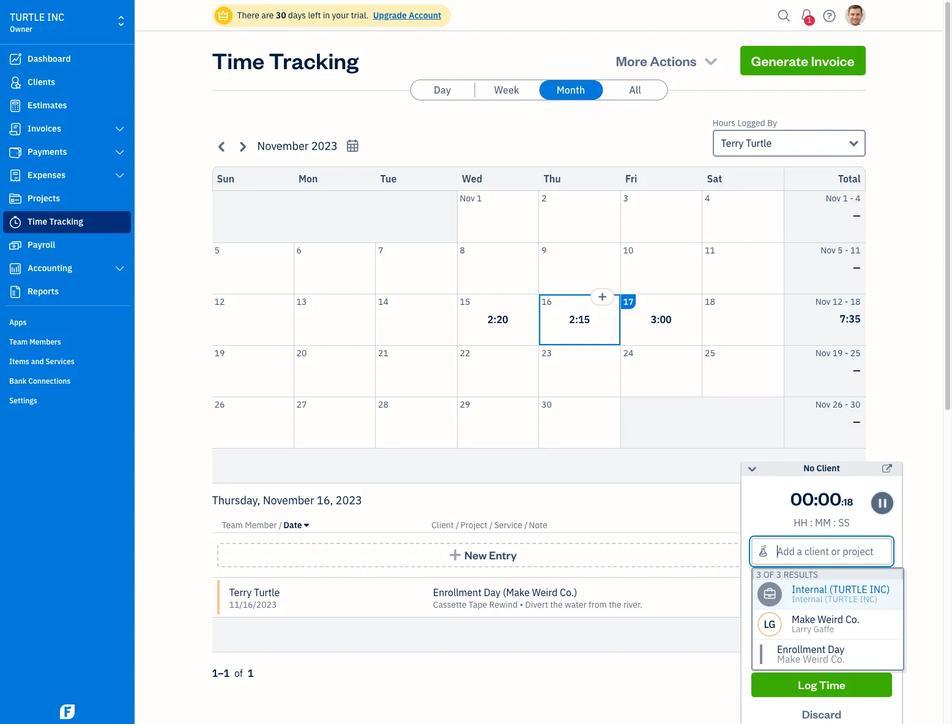 Task type: locate. For each thing, give the bounding box(es) containing it.
30 down 23 button
[[542, 399, 552, 410]]

the left water
[[551, 600, 563, 611]]

1 vertical spatial time tracking
[[28, 216, 83, 227]]

in
[[323, 10, 330, 21]]

1 vertical spatial chevron large down image
[[114, 264, 126, 274]]

freshbooks image
[[58, 705, 77, 720]]

- inside nov 19 - 25 —
[[846, 348, 849, 359]]

1 horizontal spatial of
[[764, 570, 775, 581]]

19 button
[[212, 346, 294, 397]]

25 down 18 button
[[705, 348, 716, 359]]

chevron large down image down invoices link
[[114, 148, 126, 157]]

caretdown image
[[304, 521, 309, 530]]

1 25 from the left
[[705, 348, 716, 359]]

expenses link
[[3, 165, 131, 187]]

0 horizontal spatial 11
[[705, 245, 716, 256]]

3 down fri
[[624, 193, 629, 204]]

1 11 from the left
[[705, 245, 716, 256]]

0 horizontal spatial 00
[[791, 487, 815, 510]]

0 vertical spatial november
[[258, 139, 309, 153]]

enrollment inside the enrollment day ( make weird co. ) cassette tape rewind • divert the water from the river.
[[433, 587, 482, 599]]

2 vertical spatial total
[[814, 629, 836, 641]]

dashboard
[[28, 53, 71, 64]]

12 down 5 button on the left top of the page
[[215, 296, 225, 307]]

2 4 from the left
[[856, 193, 861, 204]]

1 12 from the left
[[215, 296, 225, 307]]

1 left go to help icon
[[808, 15, 812, 24]]

1–1 of 1
[[212, 668, 254, 680]]

make weird co. larry gaffe
[[792, 614, 860, 635]]

2:15 for 2:15
[[570, 314, 590, 326]]

report image
[[8, 286, 23, 298]]

2 19 from the left
[[833, 348, 844, 359]]

2 horizontal spatial day
[[829, 644, 845, 656]]

time
[[212, 46, 265, 75], [28, 216, 47, 227], [806, 520, 825, 531], [820, 678, 846, 692]]

1 — from the top
[[854, 209, 861, 222]]

nov 1 button
[[458, 191, 539, 242]]

0 vertical spatial day
[[434, 84, 451, 96]]

)
[[574, 587, 578, 599]]

26 inside nov 26 - 30 —
[[833, 399, 844, 410]]

0 vertical spatial tracking
[[269, 46, 359, 75]]

0 horizontal spatial 26
[[215, 399, 225, 410]]

weird inside enrollment day make weird co.
[[804, 653, 829, 666]]

inc) right 2:15 non-billable
[[870, 584, 891, 596]]

chevron large down image for payments
[[114, 148, 126, 157]]

nov inside the nov 5 - 11 —
[[821, 245, 836, 256]]

nov inside 'nov 12 - 18 7:35'
[[816, 296, 831, 307]]

1 horizontal spatial 11
[[851, 245, 861, 256]]

0 horizontal spatial team
[[9, 337, 28, 347]]

weird up divert
[[532, 587, 558, 599]]

0 vertical spatial terry
[[722, 137, 744, 149]]

0 horizontal spatial the
[[551, 600, 563, 611]]

0 vertical spatial 2023
[[311, 139, 338, 153]]

turtle inside terry turtle 11/16/2023
[[254, 587, 280, 599]]

- for nov 19 - 25 —
[[846, 348, 849, 359]]

1 horizontal spatial 25
[[851, 348, 861, 359]]

25 inside nov 19 - 25 —
[[851, 348, 861, 359]]

18 button
[[703, 294, 784, 345]]

1 horizontal spatial tracking
[[269, 46, 359, 75]]

10
[[624, 245, 634, 256]]

november right next month icon
[[258, 139, 309, 153]]

7:35 right no client
[[841, 460, 861, 472]]

total for monthly total
[[814, 460, 836, 472]]

enrollment inside enrollment day make weird co.
[[778, 644, 826, 656]]

18 down the nov 5 - 11 —
[[851, 296, 861, 307]]

00 : 00 : 18
[[791, 487, 854, 510]]

19 down 12 button at the left of the page
[[215, 348, 225, 359]]

— inside the nov 5 - 11 —
[[854, 261, 861, 273]]

nov down nov 19 - 25 —
[[816, 399, 831, 410]]

0 horizontal spatial 5
[[215, 245, 220, 256]]

chevron large down image up payments link
[[114, 124, 126, 134]]

nov 1 - 4 —
[[827, 193, 861, 222]]

1 vertical spatial co.
[[846, 614, 860, 626]]

clients link
[[3, 72, 131, 94]]

7:35 inside 'nov 12 - 18 7:35'
[[841, 313, 861, 325]]

00 up hh
[[791, 487, 815, 510]]

nov inside button
[[460, 193, 475, 204]]

1 up the nov 5 - 11 —
[[844, 193, 849, 204]]

turtle
[[747, 137, 772, 149], [254, 587, 280, 599]]

1 button
[[798, 3, 817, 28]]

1 horizontal spatial the
[[609, 600, 622, 611]]

2:15 up 23 button
[[570, 314, 590, 326]]

tracking down the left
[[269, 46, 359, 75]]

total up nov 1 - 4 —
[[839, 173, 861, 185]]

billable
[[827, 600, 856, 611]]

1 horizontal spatial 3
[[757, 570, 762, 581]]

chevron large down image up reports link at the left top of page
[[114, 264, 126, 274]]

tracking
[[269, 46, 359, 75], [49, 216, 83, 227]]

chevron large down image for invoices
[[114, 124, 126, 134]]

2 the from the left
[[609, 600, 622, 611]]

- inside the nov 5 - 11 —
[[846, 245, 849, 256]]

2 25 from the left
[[851, 348, 861, 359]]

terry turtle
[[722, 137, 772, 149]]

1 vertical spatial chevron large down image
[[114, 171, 126, 181]]

chevrondown image
[[703, 52, 720, 69]]

/ left service
[[490, 520, 493, 531]]

search image
[[775, 6, 795, 25]]

2 vertical spatial make
[[778, 653, 801, 666]]

make inside enrollment day make weird co.
[[778, 653, 801, 666]]

rewind
[[490, 600, 518, 611]]

team down thursday,
[[222, 520, 243, 531]]

1 19 from the left
[[215, 348, 225, 359]]

2 00 from the left
[[819, 487, 842, 510]]

2 vertical spatial weird
[[804, 653, 829, 666]]

terry for terry turtle
[[722, 137, 744, 149]]

list box
[[753, 580, 904, 670]]

2 — from the top
[[854, 261, 861, 273]]

discard button
[[752, 702, 893, 724]]

reports
[[28, 286, 59, 297]]

1 vertical spatial of
[[234, 668, 243, 680]]

0 vertical spatial of
[[764, 570, 775, 581]]

2 11 from the left
[[851, 245, 861, 256]]

client left "project"
[[432, 520, 454, 531]]

18 up ss
[[844, 495, 854, 508]]

— inside nov 19 - 25 —
[[854, 364, 861, 376]]

nov 1
[[460, 193, 482, 204]]

(turtle up billable
[[830, 584, 868, 596]]

1 horizontal spatial terry
[[722, 137, 744, 149]]

5 inside the nov 5 - 11 —
[[838, 245, 844, 256]]

chevron large down image
[[114, 148, 126, 157], [114, 264, 126, 274]]

0 horizontal spatial 12
[[215, 296, 225, 307]]

pause timer image
[[875, 496, 892, 511]]

weird up daily total : 2:15
[[818, 614, 844, 626]]

2 horizontal spatial 30
[[851, 399, 861, 410]]

turtle inside terry turtle dropdown button
[[747, 137, 772, 149]]

0 horizontal spatial time tracking
[[28, 216, 83, 227]]

- for nov 1 - 4 —
[[851, 193, 854, 204]]

play image
[[769, 549, 783, 562]]

1 vertical spatial team
[[222, 520, 243, 531]]

client right no
[[817, 463, 841, 474]]

—
[[854, 209, 861, 222], [854, 261, 861, 273], [854, 364, 861, 376], [854, 416, 861, 428]]

members
[[29, 337, 61, 347]]

terry down hours
[[722, 137, 744, 149]]

0 horizontal spatial 19
[[215, 348, 225, 359]]

— for nov 5 - 11 —
[[854, 261, 861, 273]]

dashboard image
[[8, 53, 23, 66]]

1 vertical spatial 2:15
[[841, 584, 861, 596]]

1 5 from the left
[[215, 245, 220, 256]]

new entry
[[465, 548, 517, 562]]

0 vertical spatial chevron large down image
[[114, 124, 126, 134]]

co. down daily total : 2:15
[[832, 653, 846, 666]]

— inside nov 1 - 4 —
[[854, 209, 861, 222]]

0 horizontal spatial 3
[[624, 193, 629, 204]]

1 chevron large down image from the top
[[114, 124, 126, 134]]

invoice image
[[8, 123, 23, 135]]

0 vertical spatial make
[[507, 587, 530, 599]]

terry inside terry turtle 11/16/2023
[[229, 587, 252, 599]]

team members link
[[3, 333, 131, 351]]

briefcase image
[[764, 590, 777, 600]]

/ left note
[[525, 520, 528, 531]]

payments link
[[3, 141, 131, 164]]

3:00
[[651, 314, 672, 326]]

0 horizontal spatial enrollment
[[433, 587, 482, 599]]

0 vertical spatial client
[[817, 463, 841, 474]]

2023 right 16,
[[336, 494, 362, 508]]

4 — from the top
[[854, 416, 861, 428]]

more actions button
[[605, 46, 731, 75]]

1 vertical spatial day
[[484, 587, 501, 599]]

2 5 from the left
[[838, 245, 844, 256]]

chevron large down image
[[114, 124, 126, 134], [114, 171, 126, 181]]

co. inside make weird co. larry gaffe
[[846, 614, 860, 626]]

chevron large down image inside 'expenses' link
[[114, 171, 126, 181]]

co. inside the enrollment day ( make weird co. ) cassette tape rewind • divert the water from the river.
[[560, 587, 574, 599]]

tracking down the projects link
[[49, 216, 83, 227]]

day inside enrollment day make weird co.
[[829, 644, 845, 656]]

2 12 from the left
[[833, 296, 844, 307]]

3 — from the top
[[854, 364, 861, 376]]

1 horizontal spatial client
[[817, 463, 841, 474]]

reports link
[[3, 281, 131, 303]]

make inside the enrollment day ( make weird co. ) cassette tape rewind • divert the water from the river.
[[507, 587, 530, 599]]

0 vertical spatial turtle
[[747, 137, 772, 149]]

12 inside button
[[215, 296, 225, 307]]

- inside 'nov 12 - 18 7:35'
[[846, 296, 849, 307]]

of up briefcase icon
[[764, 570, 775, 581]]

make up daily on the bottom of page
[[792, 614, 816, 626]]

2 / from the left
[[456, 520, 460, 531]]

of right 1–1
[[234, 668, 243, 680]]

0 vertical spatial team
[[9, 337, 28, 347]]

the right the from
[[609, 600, 622, 611]]

9 button
[[540, 243, 621, 294]]

service link
[[494, 520, 525, 531]]

11 down 4 button
[[705, 245, 716, 256]]

18 inside button
[[705, 296, 716, 307]]

co. inside enrollment day make weird co.
[[832, 653, 846, 666]]

1 horizontal spatial 5
[[838, 245, 844, 256]]

terry inside terry turtle dropdown button
[[722, 137, 744, 149]]

lg
[[765, 619, 776, 631]]

30
[[276, 10, 286, 21], [542, 399, 552, 410], [851, 399, 861, 410]]

— up 'nov 12 - 18 7:35'
[[854, 261, 861, 273]]

5 / from the left
[[827, 520, 831, 531]]

enrollment down daily on the bottom of page
[[778, 644, 826, 656]]

: up hh : mm : ss
[[815, 487, 819, 510]]

accounting link
[[3, 258, 131, 280]]

time tracking down days
[[212, 46, 359, 75]]

12 down the nov 5 - 11 —
[[833, 296, 844, 307]]

13 button
[[294, 294, 375, 345]]

0 horizontal spatial tracking
[[49, 216, 83, 227]]

nov inside nov 1 - 4 —
[[827, 193, 842, 204]]

19 inside nov 19 - 25 —
[[833, 348, 844, 359]]

monthly total : 7:35
[[776, 460, 861, 472]]

•
[[520, 600, 524, 611]]

no client
[[804, 463, 841, 474]]

1 vertical spatial make
[[792, 614, 816, 626]]

team down apps
[[9, 337, 28, 347]]

total right monthly
[[814, 460, 836, 472]]

2:15 right gaffe at right bottom
[[841, 629, 861, 641]]

26 inside button
[[215, 399, 225, 410]]

generate invoice button
[[741, 46, 866, 75]]

19
[[215, 348, 225, 359], [833, 348, 844, 359]]

/ left the status link
[[827, 520, 831, 531]]

2 vertical spatial day
[[829, 644, 845, 656]]

weird up log time
[[804, 653, 829, 666]]

20
[[297, 348, 307, 359]]

nov down the wed
[[460, 193, 475, 204]]

0 vertical spatial enrollment
[[433, 587, 482, 599]]

project link
[[461, 520, 490, 531]]

1 horizontal spatial team
[[222, 520, 243, 531]]

— inside nov 26 - 30 —
[[854, 416, 861, 428]]

16
[[542, 296, 552, 307]]

30 down nov 19 - 25 —
[[851, 399, 861, 410]]

gaffe
[[814, 624, 835, 635]]

0 vertical spatial 7:35
[[841, 313, 861, 325]]

4 button
[[703, 191, 784, 242]]

25
[[705, 348, 716, 359], [851, 348, 861, 359]]

18 down 11 button
[[705, 296, 716, 307]]

1 vertical spatial 2023
[[336, 494, 362, 508]]

1 4 from the left
[[705, 193, 711, 204]]

bank
[[9, 377, 27, 386]]

inc)
[[870, 584, 891, 596], [861, 594, 878, 605]]

0 vertical spatial co.
[[560, 587, 574, 599]]

co. up water
[[560, 587, 574, 599]]

21 button
[[376, 346, 457, 397]]

1 inside button
[[477, 193, 482, 204]]

enrollment up cassette
[[433, 587, 482, 599]]

turtle down the logged
[[747, 137, 772, 149]]

list box containing internal (turtle inc)
[[753, 580, 904, 670]]

1 down the wed
[[477, 193, 482, 204]]

1 vertical spatial turtle
[[254, 587, 280, 599]]

26 button
[[212, 397, 294, 448]]

chevron large down image for accounting
[[114, 264, 126, 274]]

/ left date
[[279, 520, 282, 531]]

of for 1
[[234, 668, 243, 680]]

time link
[[806, 520, 827, 531]]

1 26 from the left
[[215, 399, 225, 410]]

0 horizontal spatial co.
[[560, 587, 574, 599]]

nov down 'nov 12 - 18 7:35'
[[816, 348, 831, 359]]

0 horizontal spatial terry
[[229, 587, 252, 599]]

: up ss
[[842, 495, 844, 508]]

2 26 from the left
[[833, 399, 844, 410]]

items and services
[[9, 357, 75, 366]]

0 vertical spatial 2:15
[[570, 314, 590, 326]]

4 / from the left
[[525, 520, 528, 531]]

week link
[[475, 80, 539, 100]]

tape
[[469, 600, 488, 611]]

of for 3
[[764, 570, 775, 581]]

1 chevron large down image from the top
[[114, 148, 126, 157]]

1 vertical spatial terry
[[229, 587, 252, 599]]

trial.
[[351, 10, 369, 21]]

sun
[[217, 173, 235, 185]]

november up date
[[263, 494, 315, 508]]

main element
[[0, 0, 165, 724]]

0 horizontal spatial 25
[[705, 348, 716, 359]]

0 vertical spatial time tracking
[[212, 46, 359, 75]]

2 vertical spatial co.
[[832, 653, 846, 666]]

0 horizontal spatial 4
[[705, 193, 711, 204]]

(turtle up make weird co. larry gaffe
[[825, 594, 859, 605]]

1 horizontal spatial 19
[[833, 348, 844, 359]]

invoice
[[812, 52, 855, 69]]

4 inside button
[[705, 193, 711, 204]]

— up 'monthly total : 7:35'
[[854, 416, 861, 428]]

2 chevron large down image from the top
[[114, 171, 126, 181]]

— up nov 26 - 30 —
[[854, 364, 861, 376]]

0 horizontal spatial turtle
[[254, 587, 280, 599]]

25 down 'nov 12 - 18 7:35'
[[851, 348, 861, 359]]

turtle for terry turtle 11/16/2023
[[254, 587, 280, 599]]

: inside 00 : 00 : 18
[[842, 495, 844, 508]]

3 inside button
[[624, 193, 629, 204]]

/ left "project"
[[456, 520, 460, 531]]

total right larry
[[814, 629, 836, 641]]

1 horizontal spatial 26
[[833, 399, 844, 410]]

2023 left the choose a date "image"
[[311, 139, 338, 153]]

1 vertical spatial client
[[432, 520, 454, 531]]

21
[[378, 348, 389, 359]]

chevron large down image up the projects link
[[114, 171, 126, 181]]

generate
[[752, 52, 809, 69]]

terry for terry turtle 11/16/2023
[[229, 587, 252, 599]]

11 down nov 1 - 4 —
[[851, 245, 861, 256]]

team member /
[[222, 520, 282, 531]]

1 horizontal spatial turtle
[[747, 137, 772, 149]]

terry up 11/16/2023
[[229, 587, 252, 599]]

1 vertical spatial weird
[[818, 614, 844, 626]]

1 horizontal spatial 12
[[833, 296, 844, 307]]

chevron large down image inside payments link
[[114, 148, 126, 157]]

log
[[799, 678, 818, 692]]

00 up mm
[[819, 487, 842, 510]]

nov inside nov 19 - 25 —
[[816, 348, 831, 359]]

1 inside dropdown button
[[808, 15, 812, 24]]

chevron large down image inside invoices link
[[114, 124, 126, 134]]

1 horizontal spatial 30
[[542, 399, 552, 410]]

0 horizontal spatial 30
[[276, 10, 286, 21]]

30 button
[[540, 397, 621, 448]]

nov for nov 12 - 18 7:35
[[816, 296, 831, 307]]

0 vertical spatial chevron large down image
[[114, 148, 126, 157]]

nov for nov 1
[[460, 193, 475, 204]]

make up •
[[507, 587, 530, 599]]

19 down 'nov 12 - 18 7:35'
[[833, 348, 844, 359]]

26 down 19 button at the left of page
[[215, 399, 225, 410]]

upgrade
[[373, 10, 407, 21]]

0 horizontal spatial of
[[234, 668, 243, 680]]

client image
[[8, 77, 23, 89]]

team inside main element
[[9, 337, 28, 347]]

26 down nov 19 - 25 —
[[833, 399, 844, 410]]

1 horizontal spatial 4
[[856, 193, 861, 204]]

: right hh
[[811, 517, 813, 529]]

turtle up 11/16/2023
[[254, 587, 280, 599]]

1 horizontal spatial 00
[[819, 487, 842, 510]]

28 button
[[376, 397, 457, 448]]

nov down nov 1 - 4 —
[[821, 245, 836, 256]]

1 horizontal spatial enrollment
[[778, 644, 826, 656]]

18 inside 'nov 12 - 18 7:35'
[[851, 296, 861, 307]]

nov down the nov 5 - 11 —
[[816, 296, 831, 307]]

nov for nov 5 - 11 —
[[821, 245, 836, 256]]

30 inside button
[[542, 399, 552, 410]]

make inside make weird co. larry gaffe
[[792, 614, 816, 626]]

nov 5 - 11 —
[[821, 245, 861, 273]]

1 horizontal spatial co.
[[832, 653, 846, 666]]

1 vertical spatial enrollment
[[778, 644, 826, 656]]

0 horizontal spatial client
[[432, 520, 454, 531]]

12
[[215, 296, 225, 307], [833, 296, 844, 307]]

turtle for terry turtle
[[747, 137, 772, 149]]

2:15 inside 2:15 non-billable
[[841, 584, 861, 596]]

- inside nov 26 - 30 —
[[846, 399, 849, 410]]

3 of 3 results
[[757, 570, 819, 581]]

nov up the nov 5 - 11 —
[[827, 193, 842, 204]]

3 left results
[[757, 570, 762, 581]]

- inside nov 1 - 4 —
[[851, 193, 854, 204]]

0 vertical spatial weird
[[532, 587, 558, 599]]

time tracking down the projects link
[[28, 216, 83, 227]]

30 right are
[[276, 10, 286, 21]]

1 00 from the left
[[791, 487, 815, 510]]

17
[[624, 296, 634, 307]]

0 vertical spatial total
[[839, 173, 861, 185]]

7:35 up nov 19 - 25 —
[[841, 313, 861, 325]]

4
[[705, 193, 711, 204], [856, 193, 861, 204]]

estimate image
[[8, 100, 23, 112]]

2:15 up billable
[[841, 584, 861, 596]]

— for nov 26 - 30 —
[[854, 416, 861, 428]]

— up the nov 5 - 11 —
[[854, 209, 861, 222]]

2 horizontal spatial co.
[[846, 614, 860, 626]]

1 horizontal spatial day
[[484, 587, 501, 599]]

co. down billable
[[846, 614, 860, 626]]

0 horizontal spatial day
[[434, 84, 451, 96]]

— for nov 1 - 4 —
[[854, 209, 861, 222]]

3 down play image on the bottom of page
[[777, 570, 782, 581]]

day inside the enrollment day ( make weird co. ) cassette tape rewind • divert the water from the river.
[[484, 587, 501, 599]]

all
[[630, 84, 642, 96]]

project
[[461, 520, 488, 531]]

enrollment for make weird co.
[[778, 644, 826, 656]]

1 vertical spatial total
[[814, 460, 836, 472]]

nov inside nov 26 - 30 —
[[816, 399, 831, 410]]

11/16/2023
[[229, 600, 277, 611]]

2 chevron large down image from the top
[[114, 264, 126, 274]]

discard
[[803, 707, 842, 721]]

1 horizontal spatial time tracking
[[212, 46, 359, 75]]

1 vertical spatial tracking
[[49, 216, 83, 227]]

14
[[378, 296, 389, 307]]

make down daily on the bottom of page
[[778, 653, 801, 666]]

team for team member /
[[222, 520, 243, 531]]



Task type: describe. For each thing, give the bounding box(es) containing it.
apps link
[[3, 313, 131, 331]]

5 button
[[212, 243, 294, 294]]

crown image
[[217, 9, 230, 22]]

tue
[[381, 173, 397, 185]]

1 vertical spatial 7:35
[[841, 460, 861, 472]]

payment image
[[8, 146, 23, 159]]

1 right 1–1
[[248, 668, 254, 680]]

expense image
[[8, 170, 23, 182]]

projects
[[28, 193, 60, 204]]

12 inside 'nov 12 - 18 7:35'
[[833, 296, 844, 307]]

inc) right billable
[[861, 594, 878, 605]]

thu
[[544, 173, 561, 185]]

1–1
[[212, 668, 230, 680]]

- for nov 12 - 18 7:35
[[846, 296, 849, 307]]

enrollment day ( make weird co. ) cassette tape rewind • divert the water from the river.
[[433, 587, 643, 611]]

new entry button
[[217, 543, 749, 568]]

go to help image
[[820, 6, 840, 25]]

2 vertical spatial 2:15
[[841, 629, 861, 641]]

project image
[[8, 193, 23, 205]]

more actions
[[616, 52, 697, 69]]

date link
[[284, 520, 309, 531]]

11 button
[[703, 243, 784, 294]]

1 inside nov 1 - 4 —
[[844, 193, 849, 204]]

: left ss
[[834, 517, 837, 529]]

9
[[542, 245, 547, 256]]

nov for nov 26 - 30 —
[[816, 399, 831, 410]]

new
[[465, 548, 487, 562]]

terry turtle button
[[713, 130, 866, 157]]

sat
[[708, 173, 723, 185]]

11 inside button
[[705, 245, 716, 256]]

time inside main element
[[28, 216, 47, 227]]

next month image
[[235, 139, 250, 153]]

previous month image
[[215, 139, 229, 153]]

choose a date image
[[346, 139, 360, 153]]

plus image
[[448, 549, 463, 562]]

results
[[784, 570, 819, 581]]

terry turtle 11/16/2023
[[229, 587, 280, 611]]

apps
[[9, 318, 27, 327]]

estimates
[[28, 100, 67, 111]]

8 button
[[458, 243, 539, 294]]

2:15 for 2:15 non-billable
[[841, 584, 861, 596]]

collapse timer details image
[[747, 462, 758, 476]]

28
[[378, 399, 389, 410]]

start timer
[[785, 548, 844, 562]]

1 vertical spatial november
[[263, 494, 315, 508]]

days
[[288, 10, 306, 21]]

- for nov 26 - 30 —
[[846, 399, 849, 410]]

team for team members
[[9, 337, 28, 347]]

payments
[[28, 146, 67, 157]]

client / project / service / note
[[432, 520, 548, 531]]

hh : mm : ss
[[794, 517, 850, 529]]

timer
[[813, 548, 844, 562]]

day for enrollment day ( make weird co. ) cassette tape rewind • divert the water from the river.
[[484, 587, 501, 599]]

nov for nov 1 - 4 —
[[827, 193, 842, 204]]

timer image
[[8, 216, 23, 228]]

services
[[46, 357, 75, 366]]

chevron large down image for expenses
[[114, 171, 126, 181]]

4 inside nov 1 - 4 —
[[856, 193, 861, 204]]

chart image
[[8, 263, 23, 275]]

bank connections
[[9, 377, 71, 386]]

nov for nov 19 - 25 —
[[816, 348, 831, 359]]

19 inside button
[[215, 348, 225, 359]]

inc
[[47, 11, 64, 23]]

generate invoice
[[752, 52, 855, 69]]

upgrade account link
[[371, 10, 442, 21]]

dashboard link
[[3, 48, 131, 70]]

5 inside button
[[215, 245, 220, 256]]

24 button
[[621, 346, 702, 397]]

start timer button
[[751, 543, 861, 568]]

log time
[[799, 678, 846, 692]]

time inside button
[[820, 678, 846, 692]]

29 button
[[458, 397, 539, 448]]

weird inside make weird co. larry gaffe
[[818, 614, 844, 626]]

23
[[542, 348, 552, 359]]

your
[[332, 10, 349, 21]]

bank connections link
[[3, 372, 131, 390]]

7 button
[[376, 243, 457, 294]]

member
[[245, 520, 277, 531]]

day link
[[411, 80, 475, 100]]

items
[[9, 357, 29, 366]]

: right no
[[836, 460, 839, 472]]

3 for 3 of 3 results
[[757, 570, 762, 581]]

: right gaffe at right bottom
[[836, 629, 839, 641]]

payroll link
[[3, 235, 131, 257]]

30 inside nov 26 - 30 —
[[851, 399, 861, 410]]

nov 26 - 30 —
[[816, 399, 861, 428]]

1 the from the left
[[551, 600, 563, 611]]

24
[[624, 348, 634, 359]]

2:15 non-billable
[[807, 584, 861, 611]]

tracking inside main element
[[49, 216, 83, 227]]

there are 30 days left in your trial. upgrade account
[[237, 10, 442, 21]]

2 horizontal spatial 3
[[777, 570, 782, 581]]

date
[[284, 520, 302, 531]]

29
[[460, 399, 471, 410]]

all link
[[604, 80, 668, 100]]

— for nov 19 - 25 —
[[854, 364, 861, 376]]

actions
[[650, 52, 697, 69]]

2 internal from the top
[[792, 594, 823, 605]]

settings link
[[3, 391, 131, 410]]

weird inside the enrollment day ( make weird co. ) cassette tape rewind • divert the water from the river.
[[532, 587, 558, 599]]

- for nov 5 - 11 —
[[846, 245, 849, 256]]

13
[[297, 296, 307, 307]]

2:20
[[488, 314, 509, 326]]

3 for 3
[[624, 193, 629, 204]]

estimates link
[[3, 95, 131, 117]]

total for daily total
[[814, 629, 836, 641]]

no
[[804, 463, 815, 474]]

6
[[297, 245, 302, 256]]

nov 19 - 25 —
[[816, 348, 861, 376]]

connections
[[28, 377, 71, 386]]

20 button
[[294, 346, 375, 397]]

enrollment for cassette tape rewind
[[433, 587, 482, 599]]

daily
[[790, 629, 812, 641]]

money image
[[8, 239, 23, 252]]

day for enrollment day make weird co.
[[829, 644, 845, 656]]

projects link
[[3, 188, 131, 210]]

month link
[[540, 80, 603, 100]]

internal (turtle inc) internal (turtle inc)
[[792, 584, 891, 605]]

10 button
[[621, 243, 702, 294]]

Add a client or project text field
[[753, 540, 892, 564]]

enrollment day make weird co.
[[778, 644, 846, 666]]

add a time entry image
[[598, 289, 608, 304]]

divert
[[526, 600, 549, 611]]

25 inside button
[[705, 348, 716, 359]]

accounting
[[28, 263, 72, 274]]

18 inside 00 : 00 : 18
[[844, 495, 854, 508]]

cassette
[[433, 600, 467, 611]]

14 button
[[376, 294, 457, 345]]

time tracking inside main element
[[28, 216, 83, 227]]

start
[[785, 548, 811, 562]]

time tracking link
[[3, 211, 131, 233]]

november 2023
[[258, 139, 338, 153]]

2
[[542, 193, 547, 204]]

1 / from the left
[[279, 520, 282, 531]]

6 button
[[294, 243, 375, 294]]

11 inside the nov 5 - 11 —
[[851, 245, 861, 256]]

more
[[616, 52, 648, 69]]

What are you working on? text field
[[752, 602, 893, 663]]

open in new window image
[[883, 462, 893, 476]]

1 internal from the top
[[792, 584, 828, 596]]

wed
[[462, 173, 483, 185]]

3 / from the left
[[490, 520, 493, 531]]



Task type: vqa. For each thing, say whether or not it's contained in the screenshot.
'Start Timer'
yes



